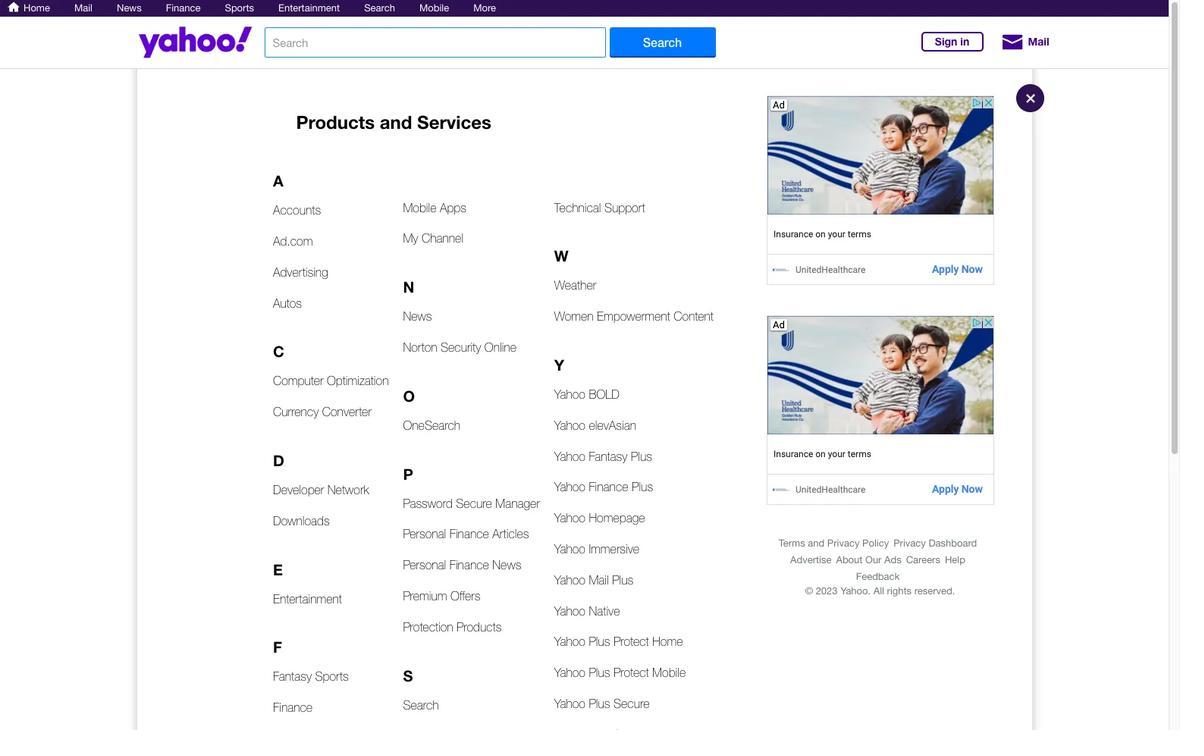 Task type: describe. For each thing, give the bounding box(es) containing it.
services
[[417, 111, 491, 133]]

yahoo for yahoo homepage
[[554, 511, 586, 525]]

terms link
[[779, 538, 805, 549]]

advertising link
[[273, 257, 328, 288]]

protection products link
[[403, 612, 502, 643]]

converter
[[322, 405, 372, 419]]

yahoo finance plus
[[554, 480, 653, 494]]

onesearch link
[[403, 410, 460, 441]]

all
[[874, 586, 884, 597]]

search inside search button
[[643, 35, 682, 49]]

norton security online link
[[403, 332, 516, 363]]

protection
[[403, 620, 453, 634]]

advertising
[[273, 265, 328, 279]]

terms and privacy policy privacy dashboard advertise about our ads careers help feedback © 2023 yahoo. all rights reserved.
[[779, 538, 977, 597]]

f
[[273, 638, 282, 656]]

2 horizontal spatial news
[[492, 558, 521, 572]]

norton security online
[[403, 341, 516, 354]]

personal for personal finance news
[[403, 558, 446, 572]]

navigation containing home
[[0, 0, 1169, 17]]

1 vertical spatial secure
[[614, 697, 650, 711]]

accounts link
[[273, 195, 321, 226]]

plus down elevasian
[[631, 450, 652, 463]]

currency converter link
[[273, 397, 372, 428]]

plus down 'immersive'
[[612, 573, 634, 587]]

home link
[[8, 0, 50, 17]]

apps
[[440, 201, 466, 214]]

personal for personal finance articles
[[403, 527, 446, 541]]

yahoo native link
[[554, 596, 620, 627]]

ads
[[884, 554, 902, 566]]

help link
[[945, 554, 965, 566]]

1 vertical spatial news link
[[403, 301, 432, 332]]

about
[[836, 554, 863, 566]]

security
[[441, 341, 481, 354]]

my
[[403, 232, 418, 245]]

yahoo immersive link
[[554, 534, 639, 565]]

yahoo for yahoo immersive
[[554, 542, 586, 556]]

finance for yahoo finance plus
[[589, 480, 628, 494]]

fantasy sports link
[[273, 662, 349, 693]]

yahoo plus secure
[[554, 697, 650, 711]]

0 vertical spatial news link
[[117, 2, 142, 14]]

our
[[865, 554, 882, 566]]

women
[[554, 310, 594, 323]]

0 horizontal spatial search link
[[364, 2, 395, 14]]

plus down yahoo plus protect mobile link
[[589, 697, 610, 711]]

about our ads link
[[836, 554, 902, 566]]

yahoo for yahoo mail plus
[[554, 573, 586, 587]]

sign in
[[935, 35, 969, 48]]

channel
[[422, 232, 463, 245]]

support
[[604, 201, 645, 214]]

2 privacy from the left
[[894, 538, 926, 549]]

password secure manager link
[[403, 488, 540, 519]]

products and services
[[296, 111, 491, 133]]

protect for mobile
[[614, 666, 649, 680]]

2 vertical spatial mail
[[589, 573, 609, 587]]

advertise
[[790, 554, 832, 566]]

developer network link
[[273, 475, 369, 506]]

ad.com
[[273, 234, 313, 248]]

1 vertical spatial entertainment link
[[273, 584, 342, 615]]

0 horizontal spatial secure
[[456, 497, 492, 510]]

plus down "native"
[[589, 635, 610, 649]]

yahoo elevasian link
[[554, 410, 636, 441]]

plus up homepage
[[632, 480, 653, 494]]

yahoo homepage link
[[554, 503, 645, 534]]

protection products
[[403, 620, 502, 634]]

sports link
[[225, 2, 254, 14]]

©
[[805, 586, 813, 597]]

homepage
[[589, 511, 645, 525]]

fantasy sports
[[273, 670, 349, 684]]

plus up yahoo plus secure
[[589, 666, 610, 680]]

technical support link
[[554, 192, 645, 223]]

policy
[[862, 538, 889, 549]]

1 horizontal spatial search
[[403, 698, 439, 712]]

yahoo for yahoo fantasy plus
[[554, 450, 586, 463]]

accounts
[[273, 203, 321, 217]]

yahoo for yahoo bold
[[554, 388, 586, 401]]

Search text field
[[264, 27, 606, 58]]

weather link
[[554, 270, 596, 301]]

manager
[[495, 497, 540, 510]]

offers
[[451, 589, 481, 603]]

yahoo mail plus
[[554, 573, 634, 587]]

yahoo finance plus link
[[554, 472, 653, 503]]

yahoo for yahoo native
[[554, 604, 586, 618]]

mobile inside yahoo plus protect mobile link
[[652, 666, 686, 680]]

privacy dashboard link
[[894, 538, 977, 549]]

1 horizontal spatial fantasy
[[589, 450, 628, 463]]

n
[[403, 278, 414, 296]]

a
[[273, 172, 283, 190]]

yahoo.
[[841, 586, 871, 597]]

yahoo fantasy plus link
[[554, 441, 652, 472]]

autos
[[273, 296, 302, 310]]

p
[[403, 465, 413, 483]]

sports inside "link"
[[315, 670, 349, 684]]

mobile link
[[419, 2, 449, 14]]

computer optimization link
[[273, 366, 389, 397]]

1 vertical spatial entertainment
[[273, 592, 342, 606]]

currency converter
[[273, 405, 372, 419]]

optimization
[[327, 374, 389, 388]]

women empowerment content
[[554, 310, 714, 323]]

my channel
[[403, 232, 463, 245]]

yahoo for yahoo finance plus
[[554, 480, 586, 494]]

mobile for mobile link
[[419, 2, 449, 14]]

downloads link
[[273, 506, 330, 537]]

2023
[[816, 586, 838, 597]]

finance inside navigation
[[166, 2, 201, 14]]

finance for personal finance news
[[450, 558, 489, 572]]

mobile apps link
[[403, 192, 466, 223]]

yahoo bold link
[[554, 379, 620, 410]]

reserved.
[[914, 586, 955, 597]]

sign
[[935, 35, 957, 48]]

0 horizontal spatial products
[[296, 111, 375, 133]]

search button
[[609, 27, 716, 58]]

fantasy inside "link"
[[273, 670, 312, 684]]

downloads
[[273, 514, 330, 528]]

1 advertisement region from the top
[[766, 96, 994, 285]]

network
[[327, 483, 369, 497]]

0 vertical spatial finance link
[[166, 2, 201, 14]]

elevasian
[[589, 419, 636, 432]]



Task type: locate. For each thing, give the bounding box(es) containing it.
privacy up 'careers'
[[894, 538, 926, 549]]

autos link
[[273, 288, 302, 319]]

d
[[273, 451, 284, 469]]

1 vertical spatial and
[[808, 538, 825, 549]]

bold
[[589, 388, 620, 401]]

0 horizontal spatial search
[[364, 2, 395, 14]]

0 horizontal spatial mail link
[[74, 2, 93, 14]]

help
[[945, 554, 965, 566]]

home
[[24, 2, 50, 14], [652, 635, 683, 649]]

sign in link
[[921, 32, 983, 52]]

0 vertical spatial entertainment link
[[278, 2, 340, 14]]

search link down s at the bottom
[[403, 690, 439, 721]]

0 horizontal spatial home
[[24, 2, 50, 14]]

1 horizontal spatial privacy
[[894, 538, 926, 549]]

1 protect from the top
[[614, 635, 649, 649]]

1 vertical spatial advertisement region
[[766, 316, 994, 505]]

0 vertical spatial personal
[[403, 527, 446, 541]]

entertainment down e
[[273, 592, 342, 606]]

1 horizontal spatial home
[[652, 635, 683, 649]]

0 vertical spatial secure
[[456, 497, 492, 510]]

10 yahoo from the top
[[554, 666, 586, 680]]

2 vertical spatial news
[[492, 558, 521, 572]]

personal finance articles
[[403, 527, 529, 541]]

yahoo down the yahoo native link
[[554, 635, 586, 649]]

6 yahoo from the top
[[554, 542, 586, 556]]

1 vertical spatial mail
[[1028, 35, 1049, 48]]

1 vertical spatial personal
[[403, 558, 446, 572]]

0 vertical spatial mobile
[[419, 2, 449, 14]]

yahoo homepage
[[554, 511, 645, 525]]

yahoo down yahoo plus protect mobile link
[[554, 697, 586, 711]]

and up the advertise
[[808, 538, 825, 549]]

1 vertical spatial products
[[457, 620, 502, 634]]

yahoo up yahoo native
[[554, 573, 586, 587]]

yahoo down yahoo elevasian link
[[554, 450, 586, 463]]

2 horizontal spatial mail
[[1028, 35, 1049, 48]]

c
[[273, 342, 284, 361]]

yahoo for yahoo plus secure
[[554, 697, 586, 711]]

online
[[485, 341, 516, 354]]

norton
[[403, 341, 437, 354]]

mail link right the home link
[[74, 2, 93, 14]]

2 yahoo from the top
[[554, 419, 586, 432]]

empowerment
[[597, 310, 670, 323]]

0 vertical spatial sports
[[225, 2, 254, 14]]

1 horizontal spatial and
[[808, 538, 825, 549]]

personal finance news
[[403, 558, 521, 572]]

9 yahoo from the top
[[554, 635, 586, 649]]

yahoo fantasy plus
[[554, 450, 652, 463]]

1 horizontal spatial mail
[[589, 573, 609, 587]]

8 yahoo from the top
[[554, 604, 586, 618]]

yahoo plus secure link
[[554, 689, 650, 720]]

home inside navigation
[[24, 2, 50, 14]]

0 vertical spatial fantasy
[[589, 450, 628, 463]]

1 vertical spatial protect
[[614, 666, 649, 680]]

password secure manager
[[403, 497, 540, 510]]

0 horizontal spatial fantasy
[[273, 670, 312, 684]]

2 vertical spatial mobile
[[652, 666, 686, 680]]

in
[[960, 35, 969, 48]]

secure up personal finance articles
[[456, 497, 492, 510]]

2 horizontal spatial search
[[643, 35, 682, 49]]

0 horizontal spatial finance link
[[166, 2, 201, 14]]

mobile up "my" at the top of page
[[403, 201, 437, 214]]

developer
[[273, 483, 324, 497]]

1 vertical spatial finance link
[[273, 693, 313, 724]]

3 yahoo from the top
[[554, 450, 586, 463]]

yahoo mail plus link
[[554, 565, 634, 596]]

5 yahoo from the top
[[554, 511, 586, 525]]

footer
[[766, 535, 994, 598]]

finance link down fantasy sports
[[273, 693, 313, 724]]

0 vertical spatial mail link
[[74, 2, 93, 14]]

fantasy down f at the bottom
[[273, 670, 312, 684]]

ad.com link
[[273, 226, 313, 257]]

more link
[[473, 2, 496, 14]]

2 vertical spatial search
[[403, 698, 439, 712]]

mobile for mobile apps
[[403, 201, 437, 214]]

more
[[473, 2, 496, 14]]

sports
[[225, 2, 254, 14], [315, 670, 349, 684]]

password
[[403, 497, 453, 510]]

0 horizontal spatial privacy
[[827, 538, 860, 549]]

yahoo immersive
[[554, 542, 639, 556]]

mail down 'yahoo immersive' link
[[589, 573, 609, 587]]

0 vertical spatial advertisement region
[[766, 96, 994, 285]]

women empowerment content link
[[554, 301, 714, 332]]

0 horizontal spatial sports
[[225, 2, 254, 14]]

entertainment link down e
[[273, 584, 342, 615]]

news for news link to the bottom
[[403, 310, 432, 323]]

1 horizontal spatial search link
[[403, 690, 439, 721]]

privacy
[[827, 538, 860, 549], [894, 538, 926, 549]]

1 horizontal spatial news link
[[403, 301, 432, 332]]

0 vertical spatial news
[[117, 2, 142, 14]]

premium
[[403, 589, 447, 603]]

yahoo up yahoo immersive
[[554, 511, 586, 525]]

1 horizontal spatial news
[[403, 310, 432, 323]]

0 vertical spatial search link
[[364, 2, 395, 14]]

yahoo
[[554, 388, 586, 401], [554, 419, 586, 432], [554, 450, 586, 463], [554, 480, 586, 494], [554, 511, 586, 525], [554, 542, 586, 556], [554, 573, 586, 587], [554, 604, 586, 618], [554, 635, 586, 649], [554, 666, 586, 680], [554, 697, 586, 711]]

immersive
[[589, 542, 639, 556]]

2 advertisement region from the top
[[766, 316, 994, 505]]

o
[[403, 387, 415, 405]]

finance down personal finance articles link
[[450, 558, 489, 572]]

0 vertical spatial and
[[380, 111, 412, 133]]

yahoo for yahoo elevasian
[[554, 419, 586, 432]]

yahoo down the 'y'
[[554, 388, 586, 401]]

computer optimization
[[273, 374, 389, 388]]

1 vertical spatial news
[[403, 310, 432, 323]]

finance link left "sports" link on the left top
[[166, 2, 201, 14]]

personal up the "premium"
[[403, 558, 446, 572]]

footer containing terms
[[766, 535, 994, 598]]

yahoo up yahoo plus secure
[[554, 666, 586, 680]]

advertisement region
[[766, 96, 994, 285], [766, 316, 994, 505]]

finance
[[166, 2, 201, 14], [589, 480, 628, 494], [450, 527, 489, 541], [450, 558, 489, 572], [273, 701, 313, 715]]

feedback
[[856, 571, 900, 583]]

0 vertical spatial home
[[24, 2, 50, 14]]

mail link right in
[[1001, 29, 1049, 55]]

secure
[[456, 497, 492, 510], [614, 697, 650, 711]]

protect down yahoo plus protect home link
[[614, 666, 649, 680]]

1 horizontal spatial products
[[457, 620, 502, 634]]

mail right the home link
[[74, 2, 93, 14]]

mail link for sign in link
[[1001, 29, 1049, 55]]

0 vertical spatial search
[[364, 2, 395, 14]]

1 personal from the top
[[403, 527, 446, 541]]

finance for personal finance articles
[[450, 527, 489, 541]]

yahoo down the yahoo bold link
[[554, 419, 586, 432]]

1 vertical spatial fantasy
[[273, 670, 312, 684]]

navigation
[[0, 0, 1169, 17]]

1 privacy from the left
[[827, 538, 860, 549]]

yahoo left "native"
[[554, 604, 586, 618]]

finance left "sports" link on the left top
[[166, 2, 201, 14]]

articles
[[492, 527, 529, 541]]

7 yahoo from the top
[[554, 573, 586, 587]]

2 personal from the top
[[403, 558, 446, 572]]

privacy up about at the bottom of the page
[[827, 538, 860, 549]]

news for top news link
[[117, 2, 142, 14]]

finance down fantasy sports "link"
[[273, 701, 313, 715]]

mobile down yahoo plus protect home link
[[652, 666, 686, 680]]

computer
[[273, 374, 323, 388]]

yahoo elevasian
[[554, 419, 636, 432]]

yahoo native
[[554, 604, 620, 618]]

yahoo up yahoo homepage
[[554, 480, 586, 494]]

yahoo bold
[[554, 388, 620, 401]]

mobile
[[419, 2, 449, 14], [403, 201, 437, 214], [652, 666, 686, 680]]

yahoo for yahoo plus protect home
[[554, 635, 586, 649]]

premium offers link
[[403, 581, 481, 612]]

0 vertical spatial mail
[[74, 2, 93, 14]]

1 horizontal spatial sports
[[315, 670, 349, 684]]

premium offers
[[403, 589, 481, 603]]

content
[[674, 310, 714, 323]]

and for products
[[380, 111, 412, 133]]

finance down yahoo fantasy plus link
[[589, 480, 628, 494]]

1 vertical spatial search link
[[403, 690, 439, 721]]

and inside terms and privacy policy privacy dashboard advertise about our ads careers help feedback © 2023 yahoo. all rights reserved.
[[808, 538, 825, 549]]

entertainment link
[[278, 2, 340, 14], [273, 584, 342, 615]]

search link left mobile link
[[364, 2, 395, 14]]

w
[[554, 247, 569, 265]]

plus
[[631, 450, 652, 463], [632, 480, 653, 494], [612, 573, 634, 587], [589, 635, 610, 649], [589, 666, 610, 680], [589, 697, 610, 711]]

11 yahoo from the top
[[554, 697, 586, 711]]

mail right in
[[1028, 35, 1049, 48]]

0 horizontal spatial mail
[[74, 2, 93, 14]]

1 horizontal spatial mail link
[[1001, 29, 1049, 55]]

1 vertical spatial mobile
[[403, 201, 437, 214]]

0 horizontal spatial news link
[[117, 2, 142, 14]]

personal finance news link
[[403, 550, 521, 581]]

mobile up the search text box
[[419, 2, 449, 14]]

0 vertical spatial products
[[296, 111, 375, 133]]

1 vertical spatial sports
[[315, 670, 349, 684]]

1 vertical spatial mail link
[[1001, 29, 1049, 55]]

0 vertical spatial protect
[[614, 635, 649, 649]]

1 horizontal spatial finance link
[[273, 693, 313, 724]]

finance down password secure manager link
[[450, 527, 489, 541]]

personal down password
[[403, 527, 446, 541]]

0 horizontal spatial and
[[380, 111, 412, 133]]

protect up yahoo plus protect mobile
[[614, 635, 649, 649]]

secure down yahoo plus protect mobile link
[[614, 697, 650, 711]]

4 yahoo from the top
[[554, 480, 586, 494]]

feedback link
[[856, 571, 900, 583]]

terms
[[779, 538, 805, 549]]

protect for home
[[614, 635, 649, 649]]

yahoo for yahoo plus protect mobile
[[554, 666, 586, 680]]

privacy policy link
[[827, 538, 889, 549]]

weather
[[554, 279, 596, 292]]

entertainment link inside navigation
[[278, 2, 340, 14]]

1 yahoo from the top
[[554, 388, 586, 401]]

0 horizontal spatial news
[[117, 2, 142, 14]]

entertainment inside navigation
[[278, 2, 340, 14]]

1 horizontal spatial secure
[[614, 697, 650, 711]]

1 vertical spatial home
[[652, 635, 683, 649]]

yahoo up yahoo mail plus
[[554, 542, 586, 556]]

and for terms
[[808, 538, 825, 549]]

2 protect from the top
[[614, 666, 649, 680]]

technical support
[[554, 201, 645, 214]]

mail link for the home link
[[74, 2, 93, 14]]

fantasy down elevasian
[[589, 450, 628, 463]]

y
[[554, 356, 564, 374]]

0 vertical spatial entertainment
[[278, 2, 340, 14]]

native
[[589, 604, 620, 618]]

protect
[[614, 635, 649, 649], [614, 666, 649, 680]]

s
[[403, 666, 413, 685]]

entertainment link right "sports" link on the left top
[[278, 2, 340, 14]]

mail link inside navigation
[[74, 2, 93, 14]]

entertainment right "sports" link on the left top
[[278, 2, 340, 14]]

1 vertical spatial search
[[643, 35, 682, 49]]

and left services
[[380, 111, 412, 133]]



Task type: vqa. For each thing, say whether or not it's contained in the screenshot.
the rightmost between
no



